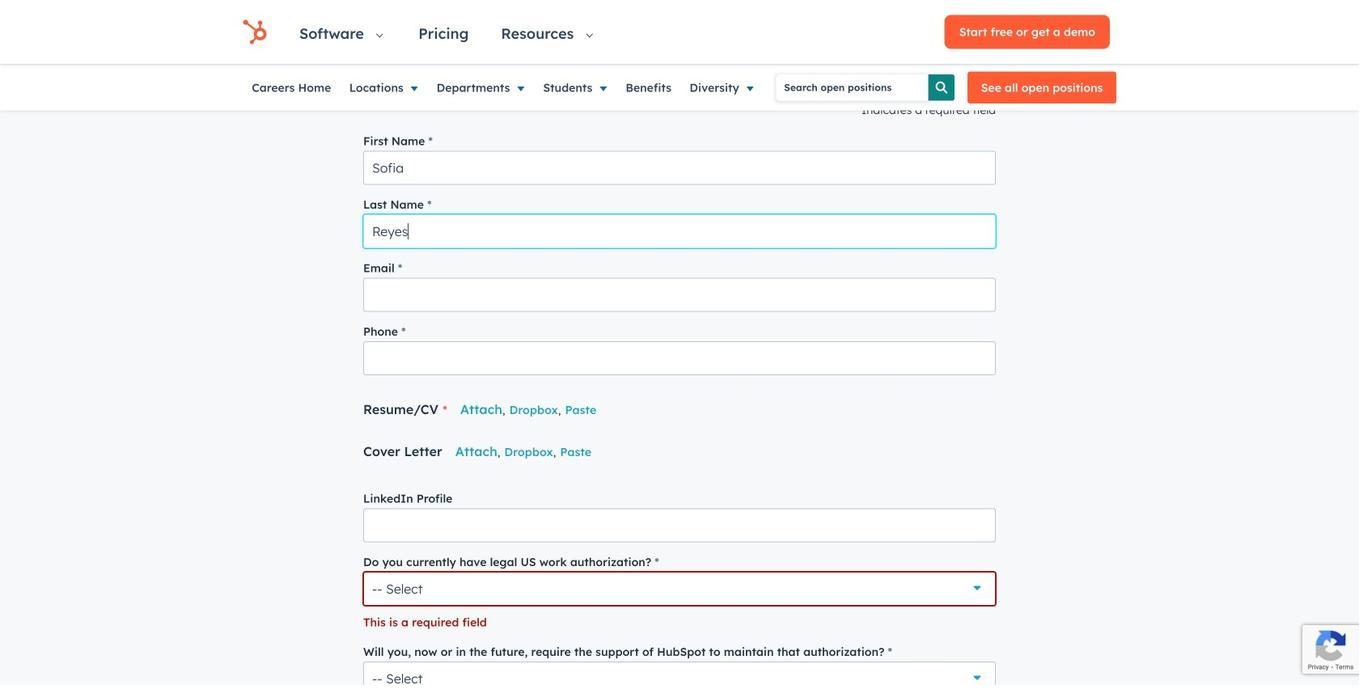 Task type: locate. For each thing, give the bounding box(es) containing it.
Select text field
[[363, 572, 996, 606], [363, 662, 996, 685]]

None text field
[[363, 151, 996, 185], [363, 214, 996, 248], [363, 508, 996, 542], [363, 151, 996, 185], [363, 214, 996, 248], [363, 508, 996, 542]]

secondary menu menu bar
[[243, 65, 776, 110]]

None email field
[[363, 278, 996, 312]]

1 select text field from the top
[[363, 572, 996, 606]]

Search all open positions search field
[[776, 74, 928, 101]]

1 vertical spatial select text field
[[363, 662, 996, 685]]

0 vertical spatial select text field
[[363, 572, 996, 606]]

None text field
[[363, 341, 996, 375]]



Task type: describe. For each thing, give the bounding box(es) containing it.
hubspot image
[[243, 20, 267, 44]]

2 select text field from the top
[[363, 662, 996, 685]]



